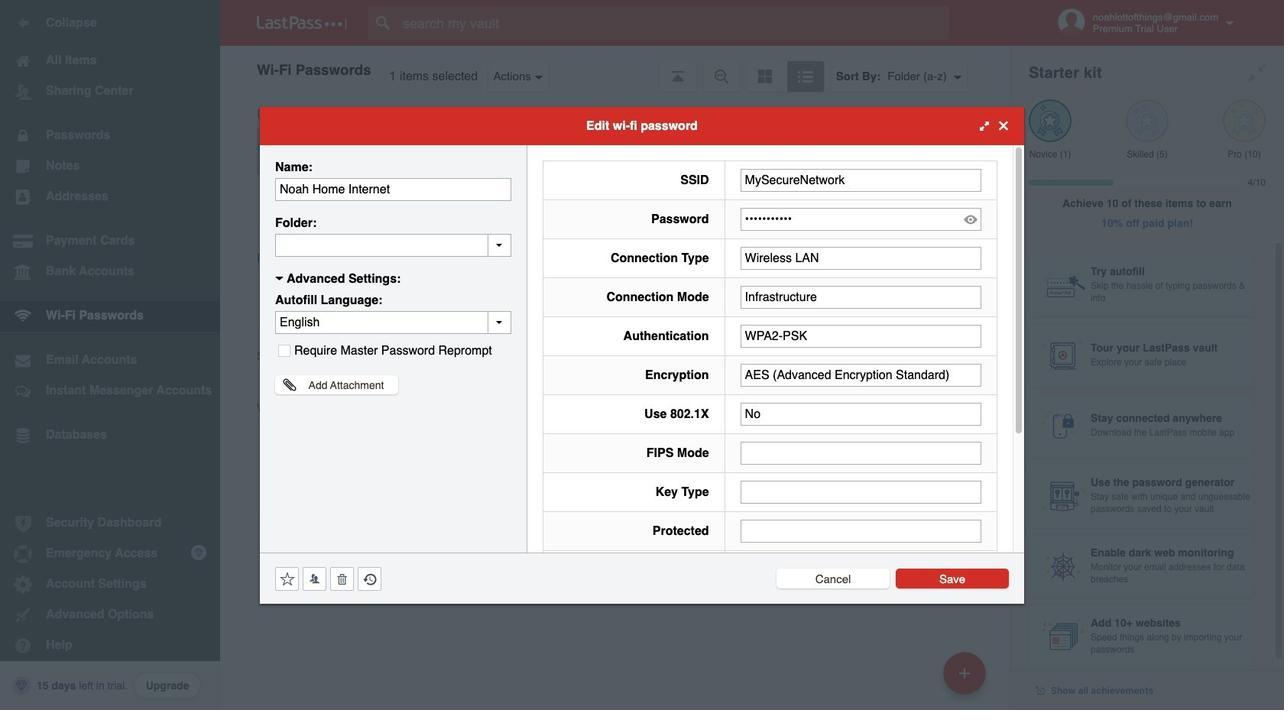 Task type: locate. For each thing, give the bounding box(es) containing it.
main navigation navigation
[[0, 0, 220, 710]]

lastpass image
[[257, 16, 347, 30]]

None password field
[[741, 208, 982, 231]]

None text field
[[741, 169, 982, 192], [275, 234, 512, 257], [741, 325, 982, 348], [741, 364, 982, 387], [741, 442, 982, 465], [741, 481, 982, 504], [741, 169, 982, 192], [275, 234, 512, 257], [741, 325, 982, 348], [741, 364, 982, 387], [741, 442, 982, 465], [741, 481, 982, 504]]

new item image
[[960, 668, 970, 679]]

None text field
[[275, 178, 512, 201], [741, 247, 982, 270], [741, 286, 982, 309], [741, 403, 982, 426], [741, 520, 982, 543], [275, 178, 512, 201], [741, 247, 982, 270], [741, 286, 982, 309], [741, 403, 982, 426], [741, 520, 982, 543]]

new item navigation
[[938, 648, 996, 710]]

vault options navigation
[[220, 46, 1011, 92]]

dialog
[[260, 107, 1025, 701]]



Task type: describe. For each thing, give the bounding box(es) containing it.
Search search field
[[369, 6, 980, 40]]

search my vault text field
[[369, 6, 980, 40]]



